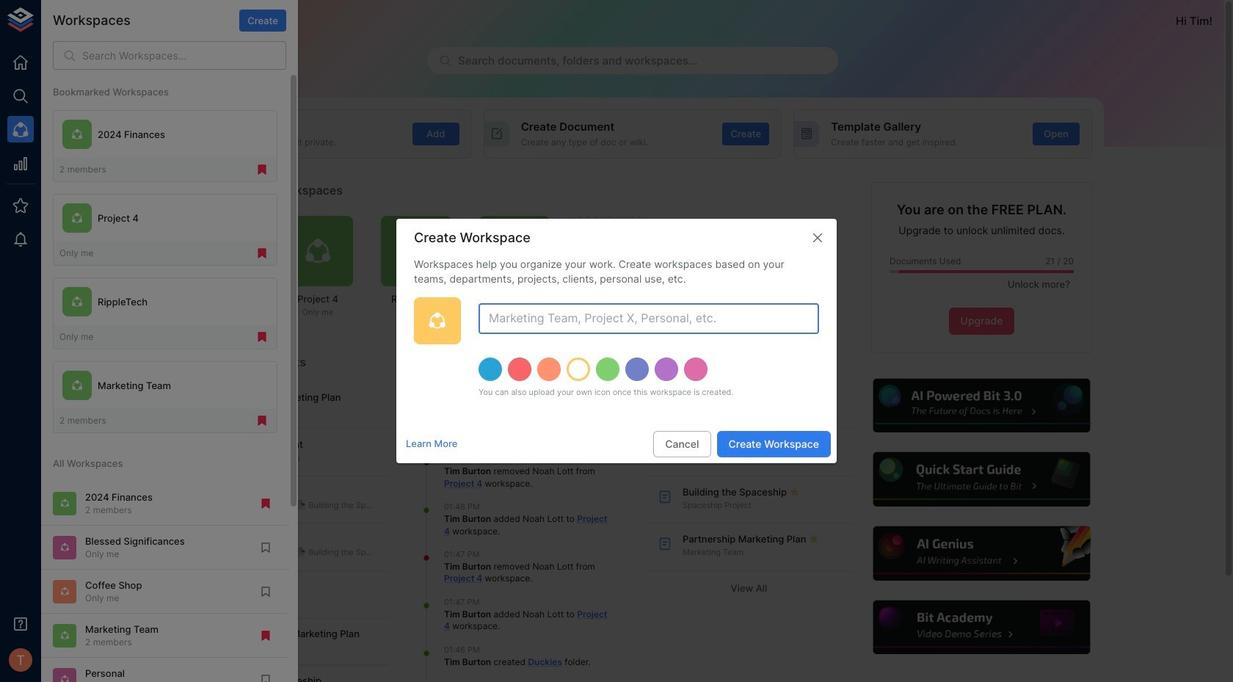 Task type: describe. For each thing, give the bounding box(es) containing it.
Marketing Team, Project X, Personal, etc. text field
[[479, 303, 820, 334]]

1 help image from the top
[[872, 377, 1093, 435]]

2 remove bookmark image from the top
[[256, 331, 269, 344]]



Task type: vqa. For each thing, say whether or not it's contained in the screenshot.
Favorite image on the top of page
no



Task type: locate. For each thing, give the bounding box(es) containing it.
2 help image from the top
[[872, 451, 1093, 509]]

3 help image from the top
[[872, 525, 1093, 583]]

remove bookmark image
[[256, 247, 269, 260], [256, 331, 269, 344]]

2 bookmark image from the top
[[259, 673, 272, 682]]

bookmark image
[[259, 541, 272, 554], [259, 673, 272, 682]]

bookmark image
[[259, 585, 272, 598]]

0 vertical spatial remove bookmark image
[[256, 247, 269, 260]]

0 vertical spatial bookmark image
[[259, 541, 272, 554]]

dialog
[[397, 219, 837, 463]]

1 vertical spatial remove bookmark image
[[256, 331, 269, 344]]

Search Workspaces... text field
[[82, 41, 286, 70]]

4 help image from the top
[[872, 598, 1093, 657]]

1 vertical spatial bookmark image
[[259, 673, 272, 682]]

1 bookmark image from the top
[[259, 541, 272, 554]]

help image
[[872, 377, 1093, 435], [872, 451, 1093, 509], [872, 525, 1093, 583], [872, 598, 1093, 657]]

remove bookmark image
[[256, 163, 269, 176], [256, 414, 269, 428], [259, 497, 272, 510], [259, 629, 272, 642]]

1 remove bookmark image from the top
[[256, 247, 269, 260]]



